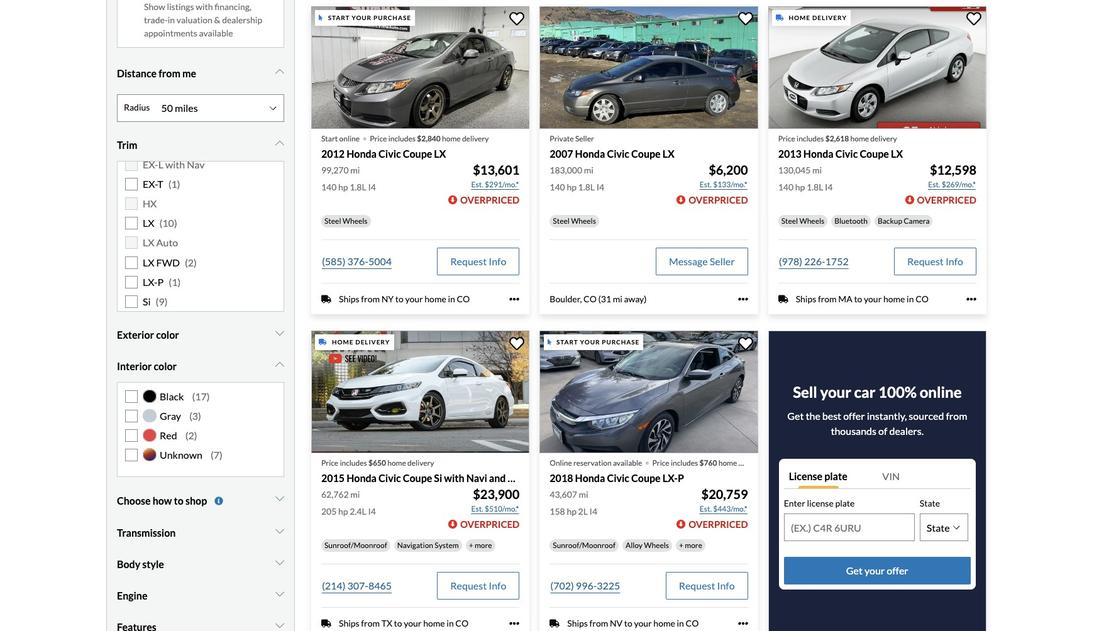 Task type: vqa. For each thing, say whether or not it's contained in the screenshot.


Task type: describe. For each thing, give the bounding box(es) containing it.
offer inside button
[[887, 565, 909, 577]]

lx-p (1)
[[143, 276, 181, 288]]

$23,900 est. $510/mo.*
[[472, 487, 520, 514]]

$269/mo.*
[[942, 180, 976, 190]]

(978) 226-1752 button
[[779, 248, 850, 276]]

interior color button
[[117, 351, 284, 382]]

bluetooth
[[835, 217, 868, 226]]

best
[[823, 410, 842, 422]]

info for $650
[[489, 580, 507, 592]]

$760
[[700, 459, 718, 468]]

info for available
[[718, 580, 735, 592]]

t
[[157, 178, 163, 190]]

price includes $650 home delivery 2015 honda civic coupe si with navi and summer tires
[[322, 459, 570, 485]]

i4 for 2007
[[597, 182, 605, 193]]

includes inside price includes $650 home delivery 2015 honda civic coupe si with navi and summer tires
[[340, 459, 367, 468]]

gray
[[160, 410, 181, 422]]

trade-
[[144, 14, 168, 25]]

home inside price includes $2,618 home delivery 2013 honda civic coupe lx
[[851, 134, 870, 144]]

$291/mo.*
[[485, 180, 519, 190]]

l
[[158, 158, 164, 170]]

mouse pointer image for ·
[[319, 15, 323, 21]]

$2,618
[[826, 134, 850, 144]]

start for available
[[557, 338, 579, 346]]

gray 2018 honda civic coupe lx-p coupe front-wheel drive continuously variable transmission image
[[540, 331, 759, 454]]

996-
[[576, 580, 597, 592]]

$6,200
[[709, 163, 749, 178]]

est. for $2,618
[[929, 180, 941, 190]]

boulder, co (31 mi away)
[[550, 294, 647, 305]]

mi for available
[[579, 490, 589, 500]]

fwd
[[156, 256, 180, 268]]

request info for ·
[[451, 256, 507, 268]]

transmission
[[117, 527, 176, 539]]

tires
[[548, 473, 570, 485]]

gold 2007 honda civic coupe lx coupe front-wheel drive 5-speed manual image
[[540, 6, 759, 129]]

me
[[182, 67, 196, 79]]

(702) 996-3225 button
[[550, 573, 621, 601]]

est. for available
[[700, 505, 712, 514]]

est. $291/mo.* button
[[471, 179, 520, 191]]

request info button for ·
[[437, 248, 520, 276]]

mi for $650
[[351, 490, 360, 500]]

civic inside private seller 2007 honda civic coupe lx
[[607, 148, 630, 160]]

ellipsis h image for home
[[967, 295, 977, 305]]

to for $2,618
[[855, 294, 863, 305]]

43,607 mi 158 hp 2l i4
[[550, 490, 598, 517]]

226-
[[805, 256, 826, 268]]

2.4l
[[350, 507, 367, 517]]

0 horizontal spatial si
[[143, 296, 151, 308]]

online reservation available · price includes $760 home delivery 2018 honda civic coupe lx-p
[[550, 451, 766, 485]]

ny
[[382, 294, 394, 305]]

navi
[[467, 473, 487, 485]]

price inside price includes $2,618 home delivery 2013 honda civic coupe lx
[[779, 134, 796, 144]]

seller for message
[[710, 256, 735, 268]]

request for $2,618
[[908, 256, 944, 268]]

reservation
[[574, 459, 612, 468]]

158
[[550, 507, 565, 517]]

price inside the online reservation available · price includes $760 home delivery 2018 honda civic coupe lx-p
[[653, 459, 670, 468]]

color for exterior color
[[156, 329, 179, 341]]

to for available
[[625, 619, 633, 629]]

ex- for l
[[143, 158, 158, 170]]

lx inside private seller 2007 honda civic coupe lx
[[663, 148, 675, 160]]

· inside start online · price includes $2,840 home delivery 2012 honda civic coupe lx
[[362, 126, 368, 149]]

price inside price includes $650 home delivery 2015 honda civic coupe si with navi and summer tires
[[322, 459, 339, 468]]

(10)
[[160, 217, 177, 229]]

tab list containing license plate
[[784, 464, 971, 489]]

summer
[[508, 473, 546, 485]]

overpriced for $2,618
[[918, 195, 977, 206]]

1 vertical spatial online
[[920, 383, 962, 401]]

camera
[[904, 217, 930, 226]]

est. for ·
[[472, 180, 484, 190]]

ships for available
[[568, 619, 588, 629]]

license
[[789, 470, 823, 482]]

home for $23,900
[[332, 338, 354, 346]]

more for home
[[475, 541, 492, 551]]

request info button for $650
[[437, 573, 520, 601]]

show
[[144, 1, 165, 12]]

mouse pointer image for available
[[548, 339, 552, 346]]

co for available
[[686, 619, 699, 629]]

choose how to shop
[[117, 495, 207, 507]]

appointments
[[144, 28, 197, 38]]

+ more for home
[[469, 541, 492, 551]]

home inside the online reservation available · price includes $760 home delivery 2018 honda civic coupe lx-p
[[719, 459, 738, 468]]

ma
[[839, 294, 853, 305]]

info for ·
[[489, 256, 507, 268]]

home inside start online · price includes $2,840 home delivery 2012 honda civic coupe lx
[[442, 134, 461, 144]]

offer inside get the best offer instantly, sourced from thousands of dealers.
[[844, 410, 866, 422]]

license plate tab
[[784, 464, 878, 489]]

wheels for $2,618
[[800, 217, 825, 226]]

home right nv
[[654, 619, 676, 629]]

$13,601 est. $291/mo.*
[[472, 163, 520, 190]]

from for available
[[590, 619, 609, 629]]

chevron down image for transmission
[[276, 527, 284, 537]]

$443/mo.*
[[714, 505, 748, 514]]

private
[[550, 134, 574, 144]]

ellipsis h image for $23,900
[[510, 619, 520, 629]]

est. $133/mo.* button
[[700, 179, 749, 191]]

interior
[[117, 360, 152, 372]]

away)
[[624, 294, 647, 305]]

request info for available
[[679, 580, 735, 592]]

delivery for $12,598
[[813, 14, 848, 21]]

$133/mo.*
[[714, 180, 748, 190]]

honda inside the online reservation available · price includes $760 home delivery 2018 honda civic coupe lx-p
[[575, 473, 605, 485]]

get your offer button
[[784, 558, 971, 585]]

seller for private
[[576, 134, 594, 144]]

(17)
[[192, 391, 210, 403]]

steel wheels for $2,618
[[782, 217, 825, 226]]

100%
[[879, 383, 917, 401]]

1 (2) from the top
[[185, 256, 197, 268]]

honda inside price includes $650 home delivery 2015 honda civic coupe si with navi and summer tires
[[347, 473, 377, 485]]

start for ·
[[328, 14, 350, 21]]

price includes $2,618 home delivery 2013 honda civic coupe lx
[[779, 134, 904, 160]]

alloy
[[626, 541, 643, 551]]

instantly,
[[867, 410, 907, 422]]

183,000 mi 140 hp 1.8l i4
[[550, 165, 605, 193]]

engine
[[117, 590, 148, 602]]

lx- inside the online reservation available · price includes $760 home delivery 2018 honda civic coupe lx-p
[[663, 473, 678, 485]]

home right ny
[[425, 294, 447, 305]]

get for get your offer
[[847, 565, 863, 577]]

start inside start online · price includes $2,840 home delivery 2012 honda civic coupe lx
[[322, 134, 338, 144]]

overpriced for available
[[689, 519, 749, 531]]

ships for $650
[[339, 619, 360, 629]]

2012
[[322, 148, 345, 160]]

(214) 307-8465
[[322, 580, 392, 592]]

home delivery for $23,900
[[332, 338, 390, 346]]

navigation system
[[397, 541, 459, 551]]

valuation
[[177, 14, 213, 25]]

delivery inside start online · price includes $2,840 home delivery 2012 honda civic coupe lx
[[462, 134, 489, 144]]

est. $269/mo.* button
[[928, 179, 977, 191]]

start online · price includes $2,840 home delivery 2012 honda civic coupe lx
[[322, 126, 489, 160]]

chevron down image for distance from me
[[276, 67, 284, 77]]

mi for ·
[[351, 165, 360, 176]]

boulder,
[[550, 294, 582, 305]]

exterior color button
[[117, 320, 284, 351]]

ships from ny to your home in co
[[339, 294, 470, 305]]

get the best offer instantly, sourced from thousands of dealers.
[[788, 410, 968, 437]]

civic inside price includes $650 home delivery 2015 honda civic coupe si with navi and summer tires
[[379, 473, 401, 485]]

online inside start online · price includes $2,840 home delivery 2012 honda civic coupe lx
[[339, 134, 360, 144]]

distance
[[117, 67, 157, 79]]

chevron down image for interior color
[[276, 360, 284, 370]]

home right ma
[[884, 294, 906, 305]]

chevron down image inside choose how to shop dropdown button
[[276, 494, 284, 504]]

plate inside tab
[[825, 470, 848, 482]]

376-
[[348, 256, 369, 268]]

request info for $650
[[451, 580, 507, 592]]

view more image
[[215, 497, 223, 506]]

with for listings
[[196, 1, 213, 12]]

2013
[[779, 148, 802, 160]]

wheels right alloy in the bottom of the page
[[644, 541, 669, 551]]

overpriced for ·
[[461, 195, 520, 206]]

with inside price includes $650 home delivery 2015 honda civic coupe si with navi and summer tires
[[444, 473, 465, 485]]

purchase for price
[[374, 14, 411, 21]]

0 vertical spatial p
[[158, 276, 164, 288]]

color for interior color
[[154, 360, 177, 372]]

2 (2) from the top
[[185, 430, 197, 442]]

how
[[153, 495, 172, 507]]

private seller 2007 honda civic coupe lx
[[550, 134, 675, 160]]

(702) 996-3225
[[551, 580, 621, 592]]

(702)
[[551, 580, 574, 592]]

with for l
[[165, 158, 185, 170]]

choose how to shop button
[[117, 485, 284, 518]]

1 vertical spatial plate
[[836, 498, 855, 509]]

from for $650
[[361, 619, 380, 629]]

Enter license plate field
[[785, 515, 915, 541]]

+ for home
[[469, 541, 474, 551]]

get for get the best offer instantly, sourced from thousands of dealers.
[[788, 410, 804, 422]]

sunroof/moonroof for $650
[[325, 541, 387, 551]]

wheels for ·
[[343, 217, 368, 226]]

civic inside the online reservation available · price includes $760 home delivery 2018 honda civic coupe lx-p
[[607, 473, 630, 485]]

ships for $2,618
[[796, 294, 817, 305]]

state
[[920, 498, 941, 509]]

205
[[322, 507, 337, 517]]

2012 honda civic coupe lx coupe front-wheel drive automatic image
[[311, 6, 530, 129]]

chevron down image for engine
[[276, 590, 284, 600]]

lx (10)
[[143, 217, 177, 229]]

ex- for t
[[143, 178, 157, 190]]

sell your car 100% online
[[793, 383, 962, 401]]

p inside the online reservation available · price includes $760 home delivery 2018 honda civic coupe lx-p
[[678, 473, 685, 485]]



Task type: locate. For each thing, give the bounding box(es) containing it.
· right the '2012'
[[362, 126, 368, 149]]

system
[[435, 541, 459, 551]]

(1) down lx fwd (2)
[[169, 276, 181, 288]]

140 down "130,045"
[[779, 182, 794, 193]]

body style button
[[117, 549, 284, 581]]

distance from me button
[[117, 58, 284, 89]]

0 vertical spatial seller
[[576, 134, 594, 144]]

mi up 2.4l
[[351, 490, 360, 500]]

0 horizontal spatial mouse pointer image
[[319, 15, 323, 21]]

mi right 183,000
[[584, 165, 594, 176]]

online up sourced at the bottom right of the page
[[920, 383, 962, 401]]

get inside button
[[847, 565, 863, 577]]

honda down $2,618
[[804, 148, 834, 160]]

$12,598 est. $269/mo.*
[[929, 163, 977, 190]]

1 vertical spatial purchase
[[602, 338, 640, 346]]

$20,759 est. $443/mo.*
[[700, 487, 749, 514]]

request for available
[[679, 580, 716, 592]]

0 vertical spatial chevron down image
[[276, 67, 284, 77]]

ellipsis h image for ·
[[738, 619, 749, 629]]

1 vertical spatial home delivery
[[332, 338, 390, 346]]

civic down reservation
[[607, 473, 630, 485]]

hp
[[339, 182, 348, 193], [567, 182, 577, 193], [796, 182, 806, 193], [339, 507, 348, 517], [567, 507, 577, 517]]

chevron down image inside exterior color dropdown button
[[276, 328, 284, 338]]

more right system
[[475, 541, 492, 551]]

delivery right $650
[[408, 459, 434, 468]]

from right sourced at the bottom right of the page
[[947, 410, 968, 422]]

(7)
[[211, 450, 223, 461]]

hp for 2007
[[567, 182, 577, 193]]

(2) right the fwd
[[185, 256, 197, 268]]

thousands
[[831, 425, 877, 437]]

overpriced down est. $269/mo.* 'button'
[[918, 195, 977, 206]]

body style
[[117, 559, 164, 571]]

1 vertical spatial truck image
[[550, 619, 560, 629]]

140 inside 99,270 mi 140 hp 1.8l i4
[[322, 182, 337, 193]]

includes inside start online · price includes $2,840 home delivery 2012 honda civic coupe lx
[[389, 134, 416, 144]]

+ more
[[469, 541, 492, 551], [680, 541, 703, 551]]

1 chevron down image from the top
[[276, 138, 284, 148]]

get left "the"
[[788, 410, 804, 422]]

from for ·
[[361, 294, 380, 305]]

coupe inside start online · price includes $2,840 home delivery 2012 honda civic coupe lx
[[403, 148, 432, 160]]

1 chevron down image from the top
[[276, 67, 284, 77]]

6 chevron down image from the top
[[276, 621, 284, 631]]

43,607
[[550, 490, 578, 500]]

130,045
[[779, 165, 811, 176]]

civic inside start online · price includes $2,840 home delivery 2012 honda civic coupe lx
[[379, 148, 401, 160]]

online
[[550, 459, 572, 468]]

1 vertical spatial delivery
[[356, 338, 390, 346]]

get
[[788, 410, 804, 422], [847, 565, 863, 577]]

home right $2,840
[[442, 134, 461, 144]]

+ more for ·
[[680, 541, 703, 551]]

request for $650
[[451, 580, 487, 592]]

coupe inside private seller 2007 honda civic coupe lx
[[632, 148, 661, 160]]

dealership
[[222, 14, 262, 25]]

0 horizontal spatial with
[[165, 158, 185, 170]]

from left ma
[[819, 294, 837, 305]]

0 vertical spatial start your purchase
[[328, 14, 411, 21]]

3 chevron down image from the top
[[276, 360, 284, 370]]

chevron down image
[[276, 67, 284, 77], [276, 494, 284, 504], [276, 590, 284, 600]]

140 inside 183,000 mi 140 hp 1.8l i4
[[550, 182, 565, 193]]

i4 inside the 43,607 mi 158 hp 2l i4
[[590, 507, 598, 517]]

est. down $20,759 on the right bottom
[[700, 505, 712, 514]]

2 vertical spatial with
[[444, 473, 465, 485]]

3 chevron down image from the top
[[276, 590, 284, 600]]

1 vertical spatial ex-
[[143, 178, 157, 190]]

ships down (978) 226-1752 "button"
[[796, 294, 817, 305]]

truck image down (585)
[[322, 294, 332, 304]]

140 down 99,270
[[322, 182, 337, 193]]

i4 right 2l
[[590, 507, 598, 517]]

message seller
[[669, 256, 735, 268]]

i4 for available
[[590, 507, 598, 517]]

overpriced down est. $510/mo.* button
[[461, 519, 520, 531]]

from inside dropdown button
[[159, 67, 181, 79]]

steel wheels up (978) 226-1752
[[782, 217, 825, 226]]

mi inside 130,045 mi 140 hp 1.8l i4
[[813, 165, 822, 176]]

lx-
[[143, 276, 158, 288], [663, 473, 678, 485]]

1 horizontal spatial sunroof/moonroof
[[553, 541, 616, 551]]

1 horizontal spatial get
[[847, 565, 863, 577]]

2 steel wheels from the left
[[553, 217, 596, 226]]

1 horizontal spatial purchase
[[602, 338, 640, 346]]

1 horizontal spatial delivery
[[813, 14, 848, 21]]

1.8l inside 183,000 mi 140 hp 1.8l i4
[[579, 182, 595, 193]]

includes inside the online reservation available · price includes $760 home delivery 2018 honda civic coupe lx-p
[[671, 459, 699, 468]]

1 horizontal spatial home
[[789, 14, 811, 21]]

start your purchase
[[328, 14, 411, 21], [557, 338, 640, 346]]

1 vertical spatial get
[[847, 565, 863, 577]]

1 vertical spatial color
[[154, 360, 177, 372]]

1 horizontal spatial +
[[680, 541, 684, 551]]

1 steel wheels from the left
[[325, 217, 368, 226]]

delivery right $2,618
[[871, 134, 898, 144]]

hp for ·
[[339, 182, 348, 193]]

unknown
[[160, 450, 203, 461]]

2 140 from the left
[[550, 182, 565, 193]]

mouse pointer image
[[319, 15, 323, 21], [548, 339, 552, 346]]

chevron down image inside interior color dropdown button
[[276, 360, 284, 370]]

to right nv
[[625, 619, 633, 629]]

1 vertical spatial with
[[165, 158, 185, 170]]

civic down $2,618
[[836, 148, 858, 160]]

request for ·
[[451, 256, 487, 268]]

1 horizontal spatial ellipsis h image
[[738, 295, 749, 305]]

0 horizontal spatial +
[[469, 541, 474, 551]]

navigation
[[397, 541, 433, 551]]

black
[[160, 391, 184, 403]]

mi inside 99,270 mi 140 hp 1.8l i4
[[351, 165, 360, 176]]

0 vertical spatial ellipsis h image
[[738, 295, 749, 305]]

truck image for ·
[[322, 294, 332, 304]]

choose
[[117, 495, 151, 507]]

from inside get the best offer instantly, sourced from thousands of dealers.
[[947, 410, 968, 422]]

available inside the online reservation available · price includes $760 home delivery 2018 honda civic coupe lx-p
[[613, 459, 643, 468]]

with up valuation
[[196, 1, 213, 12]]

steel wheels down 183,000 mi 140 hp 1.8l i4
[[553, 217, 596, 226]]

1 horizontal spatial steel wheels
[[553, 217, 596, 226]]

0 vertical spatial offer
[[844, 410, 866, 422]]

1 sunroof/moonroof from the left
[[325, 541, 387, 551]]

1 horizontal spatial si
[[434, 473, 442, 485]]

1.8l inside 99,270 mi 140 hp 1.8l i4
[[350, 182, 367, 193]]

$510/mo.*
[[485, 505, 519, 514]]

home delivery
[[789, 14, 848, 21], [332, 338, 390, 346]]

available down &
[[199, 28, 233, 38]]

of
[[879, 425, 888, 437]]

get inside get the best offer instantly, sourced from thousands of dealers.
[[788, 410, 804, 422]]

hp right 205
[[339, 507, 348, 517]]

1.8l for $2,618
[[807, 182, 824, 193]]

steel for 2007
[[553, 217, 570, 226]]

ships from ma to your home in co
[[796, 294, 929, 305]]

red
[[160, 430, 177, 442]]

backup camera
[[878, 217, 930, 226]]

request info button
[[437, 248, 520, 276], [895, 248, 977, 276], [437, 573, 520, 601], [666, 573, 749, 601]]

civic inside price includes $2,618 home delivery 2013 honda civic coupe lx
[[836, 148, 858, 160]]

chevron down image inside the distance from me dropdown button
[[276, 67, 284, 77]]

i4 for $650
[[368, 507, 376, 517]]

nv
[[610, 619, 623, 629]]

62,762
[[322, 490, 349, 500]]

2007
[[550, 148, 573, 160]]

0 vertical spatial with
[[196, 1, 213, 12]]

in for ·
[[448, 294, 455, 305]]

+ for ·
[[680, 541, 684, 551]]

0 horizontal spatial get
[[788, 410, 804, 422]]

delivery up $20,759 on the right bottom
[[739, 459, 766, 468]]

tab list
[[784, 464, 971, 489]]

white 2015 honda civic coupe si with navi and summer tires coupe front-wheel drive 6-speed manual image
[[311, 331, 530, 454]]

2015
[[322, 473, 345, 485]]

(3)
[[189, 410, 201, 422]]

0 vertical spatial lx-
[[143, 276, 158, 288]]

honda up 183,000 mi 140 hp 1.8l i4
[[575, 148, 605, 160]]

chevron down image
[[276, 138, 284, 148], [276, 328, 284, 338], [276, 360, 284, 370], [276, 527, 284, 537], [276, 558, 284, 568], [276, 621, 284, 631]]

0 vertical spatial ·
[[362, 126, 368, 149]]

0 horizontal spatial home delivery
[[332, 338, 390, 346]]

0 vertical spatial delivery
[[813, 14, 848, 21]]

home right tx
[[424, 619, 445, 629]]

to right ny
[[396, 294, 404, 305]]

offer
[[844, 410, 866, 422], [887, 565, 909, 577]]

+ more right 'alloy wheels'
[[680, 541, 703, 551]]

lx inside price includes $2,618 home delivery 2013 honda civic coupe lx
[[892, 148, 904, 160]]

sunroof/moonroof
[[325, 541, 387, 551], [553, 541, 616, 551]]

0 horizontal spatial sunroof/moonroof
[[325, 541, 387, 551]]

0 vertical spatial truck image
[[322, 294, 332, 304]]

1 140 from the left
[[322, 182, 337, 193]]

from for $2,618
[[819, 294, 837, 305]]

ships down (585) 376-5004 button
[[339, 294, 360, 305]]

includes inside price includes $2,618 home delivery 2013 honda civic coupe lx
[[797, 134, 824, 144]]

lx inside start online · price includes $2,840 home delivery 2012 honda civic coupe lx
[[434, 148, 446, 160]]

(1) for ex-t (1)
[[168, 178, 180, 190]]

truck image
[[776, 15, 784, 21], [779, 294, 789, 304], [319, 339, 327, 346], [322, 619, 332, 629]]

to for ·
[[396, 294, 404, 305]]

hp inside 99,270 mi 140 hp 1.8l i4
[[339, 182, 348, 193]]

delivery up $13,601
[[462, 134, 489, 144]]

truck image
[[322, 294, 332, 304], [550, 619, 560, 629]]

ships left tx
[[339, 619, 360, 629]]

1 horizontal spatial mouse pointer image
[[548, 339, 552, 346]]

(1) for lx-p (1)
[[169, 276, 181, 288]]

140 down 183,000
[[550, 182, 565, 193]]

chevron down image for body style
[[276, 558, 284, 568]]

mi right 99,270
[[351, 165, 360, 176]]

from left me
[[159, 67, 181, 79]]

civic
[[379, 148, 401, 160], [607, 148, 630, 160], [836, 148, 858, 160], [379, 473, 401, 485], [607, 473, 630, 485]]

0 horizontal spatial steel
[[325, 217, 341, 226]]

si left navi
[[434, 473, 442, 485]]

ellipsis h image
[[510, 295, 520, 305], [967, 295, 977, 305], [738, 619, 749, 629]]

purchase for ·
[[602, 338, 640, 346]]

3 140 from the left
[[779, 182, 794, 193]]

2 vertical spatial start
[[557, 338, 579, 346]]

delivery inside price includes $650 home delivery 2015 honda civic coupe si with navi and summer tires
[[408, 459, 434, 468]]

2 horizontal spatial steel
[[782, 217, 799, 226]]

request info button for available
[[666, 573, 749, 601]]

vin tab
[[878, 464, 971, 489]]

0 vertical spatial si
[[143, 296, 151, 308]]

lx auto
[[143, 237, 178, 249]]

info for $2,618
[[946, 256, 964, 268]]

gray 2013 honda civic coupe lx coupe front-wheel drive automatic image
[[769, 6, 987, 129]]

est. inside $13,601 est. $291/mo.*
[[472, 180, 484, 190]]

in for $2,618
[[907, 294, 914, 305]]

honda up 99,270 mi 140 hp 1.8l i4
[[347, 148, 377, 160]]

exterior
[[117, 329, 154, 341]]

est. for $650
[[472, 505, 484, 514]]

home inside price includes $650 home delivery 2015 honda civic coupe si with navi and summer tires
[[388, 459, 406, 468]]

2 chevron down image from the top
[[276, 494, 284, 504]]

ellipsis h image for price
[[510, 295, 520, 305]]

1 horizontal spatial ellipsis h image
[[738, 619, 749, 629]]

1 + from the left
[[469, 541, 474, 551]]

to right the how
[[174, 495, 184, 507]]

plate right "license"
[[825, 470, 848, 482]]

mi up 2l
[[579, 490, 589, 500]]

2 more from the left
[[685, 541, 703, 551]]

i4 down private seller 2007 honda civic coupe lx
[[597, 182, 605, 193]]

hp for $2,618
[[796, 182, 806, 193]]

2 1.8l from the left
[[579, 182, 595, 193]]

online up the '2012'
[[339, 134, 360, 144]]

2 vertical spatial chevron down image
[[276, 590, 284, 600]]

license
[[808, 498, 834, 509]]

1 vertical spatial available
[[613, 459, 643, 468]]

1 horizontal spatial truck image
[[550, 619, 560, 629]]

ellipsis h image for $6,200
[[738, 295, 749, 305]]

mi right "130,045"
[[813, 165, 822, 176]]

0 horizontal spatial ·
[[362, 126, 368, 149]]

price left $760
[[653, 459, 670, 468]]

hp inside 62,762 mi 205 hp 2.4l i4
[[339, 507, 348, 517]]

available inside show listings with financing, trade-in valuation & dealership appointments available
[[199, 28, 233, 38]]

2 steel from the left
[[553, 217, 570, 226]]

mi for $2,618
[[813, 165, 822, 176]]

+ more right system
[[469, 541, 492, 551]]

(31
[[599, 294, 612, 305]]

3 1.8l from the left
[[807, 182, 824, 193]]

wheels up (585) 376-5004
[[343, 217, 368, 226]]

1 vertical spatial (2)
[[185, 430, 197, 442]]

2 sunroof/moonroof from the left
[[553, 541, 616, 551]]

(2) down (3)
[[185, 430, 197, 442]]

price inside start online · price includes $2,840 home delivery 2012 honda civic coupe lx
[[370, 134, 387, 144]]

ships from tx to your home in co
[[339, 619, 469, 629]]

home right $650
[[388, 459, 406, 468]]

1 vertical spatial p
[[678, 473, 685, 485]]

1752
[[826, 256, 849, 268]]

1 vertical spatial start your purchase
[[557, 338, 640, 346]]

coupe inside price includes $2,618 home delivery 2013 honda civic coupe lx
[[860, 148, 890, 160]]

honda inside start online · price includes $2,840 home delivery 2012 honda civic coupe lx
[[347, 148, 377, 160]]

1 vertical spatial home
[[332, 338, 354, 346]]

overpriced for 2007
[[689, 195, 749, 206]]

steel wheels for 2007
[[553, 217, 596, 226]]

2 chevron down image from the top
[[276, 328, 284, 338]]

1 horizontal spatial offer
[[887, 565, 909, 577]]

0 vertical spatial (2)
[[185, 256, 197, 268]]

1.8l inside 130,045 mi 140 hp 1.8l i4
[[807, 182, 824, 193]]

hp inside the 43,607 mi 158 hp 2l i4
[[567, 507, 577, 517]]

est. down $13,601
[[472, 180, 484, 190]]

steel down 183,000 mi 140 hp 1.8l i4
[[553, 217, 570, 226]]

0 vertical spatial start
[[328, 14, 350, 21]]

hp for $650
[[339, 507, 348, 517]]

0 horizontal spatial more
[[475, 541, 492, 551]]

includes left $760
[[671, 459, 699, 468]]

+ right 'alloy wheels'
[[680, 541, 684, 551]]

0 vertical spatial purchase
[[374, 14, 411, 21]]

0 horizontal spatial purchase
[[374, 14, 411, 21]]

wheels down 183,000 mi 140 hp 1.8l i4
[[571, 217, 596, 226]]

est. left $133/mo.*
[[700, 180, 712, 190]]

0 horizontal spatial + more
[[469, 541, 492, 551]]

home for $12,598
[[789, 14, 811, 21]]

mi inside 62,762 mi 205 hp 2.4l i4
[[351, 490, 360, 500]]

2 horizontal spatial 140
[[779, 182, 794, 193]]

2 horizontal spatial ellipsis h image
[[967, 295, 977, 305]]

request info
[[451, 256, 507, 268], [908, 256, 964, 268], [451, 580, 507, 592], [679, 580, 735, 592]]

0 horizontal spatial delivery
[[356, 338, 390, 346]]

price
[[370, 134, 387, 144], [779, 134, 796, 144], [322, 459, 339, 468], [653, 459, 670, 468]]

to inside dropdown button
[[174, 495, 184, 507]]

ex-l with nav
[[143, 158, 205, 170]]

hp down 183,000
[[567, 182, 577, 193]]

steel for $2,618
[[782, 217, 799, 226]]

mi right (31
[[613, 294, 623, 305]]

includes up 2013
[[797, 134, 824, 144]]

3 steel wheels from the left
[[782, 217, 825, 226]]

ships for ·
[[339, 294, 360, 305]]

1 horizontal spatial online
[[920, 383, 962, 401]]

ex- up 'hx'
[[143, 178, 157, 190]]

your inside button
[[865, 565, 885, 577]]

140 for 2007
[[550, 182, 565, 193]]

1 horizontal spatial lx-
[[663, 473, 678, 485]]

140 for $2,618
[[779, 182, 794, 193]]

with right the l
[[165, 158, 185, 170]]

coupe inside the online reservation available · price includes $760 home delivery 2018 honda civic coupe lx-p
[[632, 473, 661, 485]]

start your purchase for available
[[557, 338, 640, 346]]

mi inside the 43,607 mi 158 hp 2l i4
[[579, 490, 589, 500]]

1 steel from the left
[[325, 217, 341, 226]]

1 vertical spatial offer
[[887, 565, 909, 577]]

more right 'alloy wheels'
[[685, 541, 703, 551]]

0 vertical spatial ex-
[[143, 158, 158, 170]]

1 vertical spatial mouse pointer image
[[548, 339, 552, 346]]

1 horizontal spatial with
[[196, 1, 213, 12]]

i4 inside 62,762 mi 205 hp 2.4l i4
[[368, 507, 376, 517]]

co for $2,618
[[916, 294, 929, 305]]

est. for 2007
[[700, 180, 712, 190]]

chevron down image inside engine dropdown button
[[276, 590, 284, 600]]

1 horizontal spatial seller
[[710, 256, 735, 268]]

i4 for ·
[[368, 182, 376, 193]]

1 vertical spatial chevron down image
[[276, 494, 284, 504]]

1 horizontal spatial steel
[[553, 217, 570, 226]]

from left tx
[[361, 619, 380, 629]]

hp down "130,045"
[[796, 182, 806, 193]]

0 vertical spatial home
[[789, 14, 811, 21]]

est. $443/mo.* button
[[700, 504, 749, 516]]

shop
[[186, 495, 207, 507]]

steel wheels for ·
[[325, 217, 368, 226]]

0 horizontal spatial offer
[[844, 410, 866, 422]]

with inside show listings with financing, trade-in valuation & dealership appointments available
[[196, 1, 213, 12]]

est.
[[472, 180, 484, 190], [700, 180, 712, 190], [929, 180, 941, 190], [472, 505, 484, 514], [700, 505, 712, 514]]

includes left $650
[[340, 459, 367, 468]]

i4 right 2.4l
[[368, 507, 376, 517]]

0 horizontal spatial 1.8l
[[350, 182, 367, 193]]

$650
[[369, 459, 386, 468]]

0 horizontal spatial home
[[332, 338, 354, 346]]

+ right system
[[469, 541, 474, 551]]

0 vertical spatial get
[[788, 410, 804, 422]]

1 vertical spatial (1)
[[169, 276, 181, 288]]

1 more from the left
[[475, 541, 492, 551]]

(214)
[[322, 580, 346, 592]]

in for $650
[[447, 619, 454, 629]]

hp inside 130,045 mi 140 hp 1.8l i4
[[796, 182, 806, 193]]

plate right 'license'
[[836, 498, 855, 509]]

financing,
[[215, 1, 252, 12]]

8465
[[369, 580, 392, 592]]

hp left 2l
[[567, 507, 577, 517]]

civic right 2007
[[607, 148, 630, 160]]

0 vertical spatial mouse pointer image
[[319, 15, 323, 21]]

hp for available
[[567, 507, 577, 517]]

i4 down price includes $2,618 home delivery 2013 honda civic coupe lx
[[826, 182, 833, 193]]

si inside price includes $650 home delivery 2015 honda civic coupe si with navi and summer tires
[[434, 473, 442, 485]]

1 vertical spatial si
[[434, 473, 442, 485]]

2 horizontal spatial with
[[444, 473, 465, 485]]

2 + more from the left
[[680, 541, 703, 551]]

steel up (585)
[[325, 217, 341, 226]]

listings
[[167, 1, 194, 12]]

0 vertical spatial home delivery
[[789, 14, 848, 21]]

truck image for available
[[550, 619, 560, 629]]

from left ny
[[361, 294, 380, 305]]

wheels for 2007
[[571, 217, 596, 226]]

· inside the online reservation available · price includes $760 home delivery 2018 honda civic coupe lx-p
[[645, 451, 650, 473]]

to for $650
[[394, 619, 402, 629]]

1.8l for ·
[[350, 182, 367, 193]]

available
[[199, 28, 233, 38], [613, 459, 643, 468]]

engine button
[[117, 581, 284, 612]]

steel up (978)
[[782, 217, 799, 226]]

3 steel from the left
[[782, 217, 799, 226]]

dealers.
[[890, 425, 924, 437]]

est. inside the $20,759 est. $443/mo.*
[[700, 505, 712, 514]]

(585)
[[322, 256, 346, 268]]

0 horizontal spatial ellipsis h image
[[510, 619, 520, 629]]

1 + more from the left
[[469, 541, 492, 551]]

5 chevron down image from the top
[[276, 558, 284, 568]]

1 1.8l from the left
[[350, 182, 367, 193]]

to right ma
[[855, 294, 863, 305]]

delivery for $23,900
[[356, 338, 390, 346]]

1 ex- from the top
[[143, 158, 158, 170]]

color
[[156, 329, 179, 341], [154, 360, 177, 372]]

steel wheels
[[325, 217, 368, 226], [553, 217, 596, 226], [782, 217, 825, 226]]

0 horizontal spatial truck image
[[322, 294, 332, 304]]

$20,759
[[702, 487, 749, 502]]

to right tx
[[394, 619, 402, 629]]

130,045 mi 140 hp 1.8l i4
[[779, 165, 833, 193]]

home
[[442, 134, 461, 144], [851, 134, 870, 144], [425, 294, 447, 305], [884, 294, 906, 305], [388, 459, 406, 468], [719, 459, 738, 468], [424, 619, 445, 629], [654, 619, 676, 629]]

more
[[475, 541, 492, 551], [685, 541, 703, 551]]

steel wheels up (585) 376-5004
[[325, 217, 368, 226]]

honda inside private seller 2007 honda civic coupe lx
[[575, 148, 605, 160]]

183,000
[[550, 165, 583, 176]]

1 vertical spatial seller
[[710, 256, 735, 268]]

start your purchase for ·
[[328, 14, 411, 21]]

(978) 226-1752
[[779, 256, 849, 268]]

2 horizontal spatial 1.8l
[[807, 182, 824, 193]]

alloy wheels
[[626, 541, 669, 551]]

chevron down image inside body style dropdown button
[[276, 558, 284, 568]]

civic right the '2012'
[[379, 148, 401, 160]]

ships down (702) 996-3225 button
[[568, 619, 588, 629]]

color right "exterior"
[[156, 329, 179, 341]]

est. inside the $6,200 est. $133/mo.*
[[700, 180, 712, 190]]

seller right private in the top right of the page
[[576, 134, 594, 144]]

price up 99,270 mi 140 hp 1.8l i4
[[370, 134, 387, 144]]

1 vertical spatial ·
[[645, 451, 650, 473]]

chevron down image for exterior color
[[276, 328, 284, 338]]

1 horizontal spatial ·
[[645, 451, 650, 473]]

1 horizontal spatial 1.8l
[[579, 182, 595, 193]]

ex- up t
[[143, 158, 158, 170]]

price up 2013
[[779, 134, 796, 144]]

delivery inside price includes $2,618 home delivery 2013 honda civic coupe lx
[[871, 134, 898, 144]]

140
[[322, 182, 337, 193], [550, 182, 565, 193], [779, 182, 794, 193]]

request info for $2,618
[[908, 256, 964, 268]]

0 horizontal spatial steel wheels
[[325, 217, 368, 226]]

seller inside button
[[710, 256, 735, 268]]

body
[[117, 559, 140, 571]]

(585) 376-5004 button
[[322, 248, 393, 276]]

0 vertical spatial plate
[[825, 470, 848, 482]]

hp down 99,270
[[339, 182, 348, 193]]

steel for ·
[[325, 217, 341, 226]]

in for available
[[677, 619, 684, 629]]

2l
[[579, 507, 588, 517]]

lx fwd (2)
[[143, 256, 197, 268]]

seller inside private seller 2007 honda civic coupe lx
[[576, 134, 594, 144]]

(9)
[[156, 296, 168, 308]]

delivery inside the online reservation available · price includes $760 home delivery 2018 honda civic coupe lx-p
[[739, 459, 766, 468]]

sunroof/moonroof for ·
[[553, 541, 616, 551]]

delivery
[[813, 14, 848, 21], [356, 338, 390, 346]]

(214) 307-8465 button
[[322, 573, 393, 601]]

vin
[[883, 470, 900, 482]]

color inside dropdown button
[[154, 360, 177, 372]]

hp inside 183,000 mi 140 hp 1.8l i4
[[567, 182, 577, 193]]

i4 inside 183,000 mi 140 hp 1.8l i4
[[597, 182, 605, 193]]

coupe inside price includes $650 home delivery 2015 honda civic coupe si with navi and summer tires
[[403, 473, 432, 485]]

ex-t (1)
[[143, 178, 180, 190]]

sunroof/moonroof down 2l
[[553, 541, 616, 551]]

1 vertical spatial lx-
[[663, 473, 678, 485]]

0 horizontal spatial 140
[[322, 182, 337, 193]]

i4 inside 130,045 mi 140 hp 1.8l i4
[[826, 182, 833, 193]]

and
[[489, 473, 506, 485]]

co for ·
[[457, 294, 470, 305]]

est. down the $12,598
[[929, 180, 941, 190]]

price up 2015
[[322, 459, 339, 468]]

140 for ·
[[322, 182, 337, 193]]

chevron down image inside trim dropdown button
[[276, 138, 284, 148]]

truck image down (702)
[[550, 619, 560, 629]]

0 horizontal spatial lx-
[[143, 276, 158, 288]]

home delivery for $12,598
[[789, 14, 848, 21]]

mi inside 183,000 mi 140 hp 1.8l i4
[[584, 165, 594, 176]]

est. inside $23,900 est. $510/mo.*
[[472, 505, 484, 514]]

co for $650
[[456, 619, 469, 629]]

$2,840
[[417, 134, 441, 144]]

color inside dropdown button
[[156, 329, 179, 341]]

1 horizontal spatial home delivery
[[789, 14, 848, 21]]

4 chevron down image from the top
[[276, 527, 284, 537]]

2 horizontal spatial steel wheels
[[782, 217, 825, 226]]

in inside show listings with financing, trade-in valuation & dealership appointments available
[[168, 14, 175, 25]]

more for ·
[[685, 541, 703, 551]]

0 horizontal spatial p
[[158, 276, 164, 288]]

est. inside $12,598 est. $269/mo.*
[[929, 180, 941, 190]]

i4 inside 99,270 mi 140 hp 1.8l i4
[[368, 182, 376, 193]]

with
[[196, 1, 213, 12], [165, 158, 185, 170], [444, 473, 465, 485]]

chevron down image inside "transmission" dropdown button
[[276, 527, 284, 537]]

· right reservation
[[645, 451, 650, 473]]

1 vertical spatial ellipsis h image
[[510, 619, 520, 629]]

0 vertical spatial available
[[199, 28, 233, 38]]

(2)
[[185, 256, 197, 268], [185, 430, 197, 442]]

overpriced for $650
[[461, 519, 520, 531]]

honda inside price includes $2,618 home delivery 2013 honda civic coupe lx
[[804, 148, 834, 160]]

140 inside 130,045 mi 140 hp 1.8l i4
[[779, 182, 794, 193]]

ellipsis h image
[[738, 295, 749, 305], [510, 619, 520, 629]]

from left nv
[[590, 619, 609, 629]]

1 horizontal spatial p
[[678, 473, 685, 485]]

home right $760
[[719, 459, 738, 468]]

1 vertical spatial start
[[322, 134, 338, 144]]

2 + from the left
[[680, 541, 684, 551]]

2 ex- from the top
[[143, 178, 157, 190]]

available right reservation
[[613, 459, 643, 468]]



